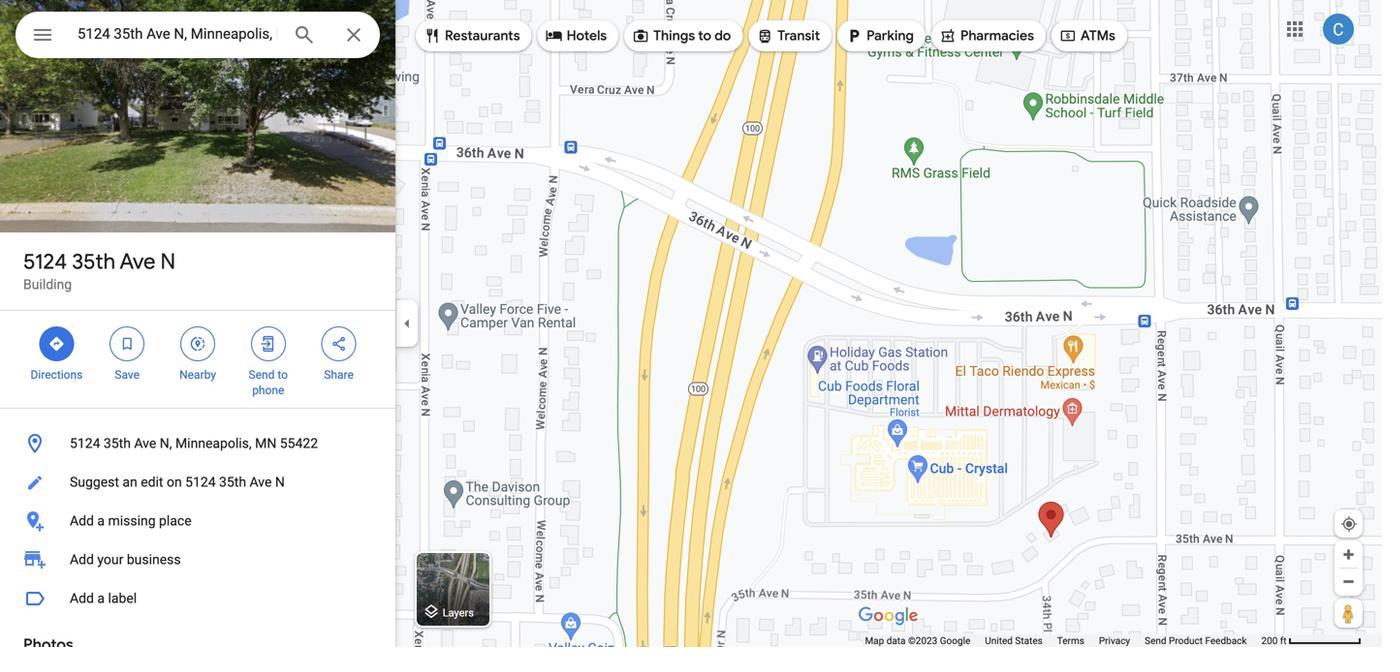Task type: vqa. For each thing, say whether or not it's contained in the screenshot.
269 Old Walt Whitman Rd main content
no



Task type: locate. For each thing, give the bounding box(es) containing it.
nearby
[[179, 368, 216, 382]]

google account: cat marinescu  
(ecaterina.marinescu@adept.ai) image
[[1323, 14, 1354, 45]]

0 vertical spatial a
[[97, 513, 105, 529]]

5124
[[23, 248, 67, 275], [70, 436, 100, 452], [185, 475, 216, 491]]

35th inside "5124 35th ave n building"
[[72, 248, 115, 275]]

a for missing
[[97, 513, 105, 529]]

missing
[[108, 513, 156, 529]]

1 vertical spatial a
[[97, 591, 105, 607]]

2 vertical spatial add
[[70, 591, 94, 607]]

do
[[715, 27, 731, 45]]

add a missing place button
[[0, 502, 396, 541]]

1 horizontal spatial send
[[1145, 635, 1167, 647]]

n inside suggest an edit on 5124 35th ave n button
[[275, 475, 285, 491]]

ave up 
[[120, 248, 156, 275]]

5124 inside "5124 35th ave n building"
[[23, 248, 67, 275]]

0 horizontal spatial n
[[160, 248, 176, 275]]

2 horizontal spatial 5124
[[185, 475, 216, 491]]

0 vertical spatial send
[[249, 368, 275, 382]]

1 horizontal spatial to
[[698, 27, 712, 45]]

1 vertical spatial send
[[1145, 635, 1167, 647]]

0 horizontal spatial 5124
[[23, 248, 67, 275]]


[[330, 333, 348, 355]]

0 vertical spatial ave
[[120, 248, 156, 275]]

5124 right on
[[185, 475, 216, 491]]

 search field
[[16, 12, 380, 62]]

suggest an edit on 5124 35th ave n
[[70, 475, 285, 491]]

1 vertical spatial 35th
[[104, 436, 131, 452]]

1 horizontal spatial 5124
[[70, 436, 100, 452]]


[[48, 333, 65, 355]]

1 vertical spatial to
[[278, 368, 288, 382]]

2 vertical spatial 35th
[[219, 475, 246, 491]]

5124 inside button
[[70, 436, 100, 452]]

add left label
[[70, 591, 94, 607]]

to
[[698, 27, 712, 45], [278, 368, 288, 382]]

show your location image
[[1341, 516, 1358, 533]]

product
[[1169, 635, 1203, 647]]

send up phone
[[249, 368, 275, 382]]

0 horizontal spatial send
[[249, 368, 275, 382]]

transit
[[778, 27, 820, 45]]

directions
[[31, 368, 83, 382]]

2 add from the top
[[70, 552, 94, 568]]

add a label
[[70, 591, 137, 607]]

5124 for n,
[[70, 436, 100, 452]]

1 vertical spatial 5124
[[70, 436, 100, 452]]

a left label
[[97, 591, 105, 607]]

35th inside button
[[219, 475, 246, 491]]

send inside send product feedback button
[[1145, 635, 1167, 647]]

0 vertical spatial 5124
[[23, 248, 67, 275]]

5124 inside button
[[185, 475, 216, 491]]

building
[[23, 277, 72, 293]]

1 horizontal spatial n
[[275, 475, 285, 491]]

1 vertical spatial add
[[70, 552, 94, 568]]

35th inside button
[[104, 436, 131, 452]]

united states button
[[985, 635, 1043, 648]]

ave inside button
[[250, 475, 272, 491]]

0 vertical spatial n
[[160, 248, 176, 275]]

a left missing
[[97, 513, 105, 529]]

footer
[[865, 635, 1262, 648]]

n
[[160, 248, 176, 275], [275, 475, 285, 491]]

footer containing map data ©2023 google
[[865, 635, 1262, 648]]

label
[[108, 591, 137, 607]]

business
[[127, 552, 181, 568]]

add
[[70, 513, 94, 529], [70, 552, 94, 568], [70, 591, 94, 607]]

35th for n,
[[104, 436, 131, 452]]

1 vertical spatial n
[[275, 475, 285, 491]]

3 add from the top
[[70, 591, 94, 607]]

terms
[[1057, 635, 1085, 647]]

send left product
[[1145, 635, 1167, 647]]

suggest an edit on 5124 35th ave n button
[[0, 463, 396, 502]]

send
[[249, 368, 275, 382], [1145, 635, 1167, 647]]

hotels
[[567, 27, 607, 45]]

35th
[[72, 248, 115, 275], [104, 436, 131, 452], [219, 475, 246, 491]]

a
[[97, 513, 105, 529], [97, 591, 105, 607]]

united states
[[985, 635, 1043, 647]]

1 vertical spatial ave
[[134, 436, 156, 452]]

 restaurants
[[424, 25, 520, 47]]

ave down "mn"
[[250, 475, 272, 491]]

data
[[887, 635, 906, 647]]

minneapolis,
[[175, 436, 252, 452]]

add a label button
[[0, 580, 396, 618]]

 transit
[[756, 25, 820, 47]]

parking
[[867, 27, 914, 45]]

mn
[[255, 436, 277, 452]]

add down suggest
[[70, 513, 94, 529]]

to inside send to phone
[[278, 368, 288, 382]]

5124 up the building
[[23, 248, 67, 275]]

ave inside "5124 35th ave n building"
[[120, 248, 156, 275]]

states
[[1015, 635, 1043, 647]]

2 vertical spatial 5124
[[185, 475, 216, 491]]

2 vertical spatial ave
[[250, 475, 272, 491]]

show street view coverage image
[[1335, 599, 1363, 628]]

None field
[[78, 22, 277, 46]]

united
[[985, 635, 1013, 647]]

to inside  things to do
[[698, 27, 712, 45]]

0 vertical spatial 35th
[[72, 248, 115, 275]]

35th for n
[[72, 248, 115, 275]]

 button
[[16, 12, 70, 62]]

2 a from the top
[[97, 591, 105, 607]]

your
[[97, 552, 123, 568]]

send product feedback
[[1145, 635, 1247, 647]]

1 a from the top
[[97, 513, 105, 529]]

1 add from the top
[[70, 513, 94, 529]]

add your business
[[70, 552, 181, 568]]

an
[[123, 475, 137, 491]]

privacy button
[[1099, 635, 1131, 648]]

200 ft
[[1262, 635, 1287, 647]]

to left do
[[698, 27, 712, 45]]

0 vertical spatial to
[[698, 27, 712, 45]]

actions for 5124 35th ave n region
[[0, 311, 396, 408]]

send inside send to phone
[[249, 368, 275, 382]]

collapse side panel image
[[396, 313, 418, 334]]

ave left n,
[[134, 436, 156, 452]]

edit
[[141, 475, 163, 491]]


[[1060, 25, 1077, 47]]

ave inside button
[[134, 436, 156, 452]]

0 vertical spatial add
[[70, 513, 94, 529]]


[[189, 333, 206, 355]]

0 horizontal spatial to
[[278, 368, 288, 382]]

add left your
[[70, 552, 94, 568]]

share
[[324, 368, 354, 382]]

to up phone
[[278, 368, 288, 382]]

5124 up suggest
[[70, 436, 100, 452]]

55422
[[280, 436, 318, 452]]

ave
[[120, 248, 156, 275], [134, 436, 156, 452], [250, 475, 272, 491]]



Task type: describe. For each thing, give the bounding box(es) containing it.
phone
[[252, 384, 284, 397]]

map data ©2023 google
[[865, 635, 971, 647]]

©2023
[[908, 635, 938, 647]]

pharmacies
[[961, 27, 1034, 45]]

 things to do
[[632, 25, 731, 47]]

google maps element
[[0, 0, 1382, 648]]

5124 35th Ave N, Minneapolis, MN 55422 field
[[16, 12, 380, 58]]

save
[[115, 368, 140, 382]]


[[545, 25, 563, 47]]


[[424, 25, 441, 47]]

a for label
[[97, 591, 105, 607]]

5124 35th ave n main content
[[0, 0, 396, 648]]

add for add a label
[[70, 591, 94, 607]]

 atms
[[1060, 25, 1116, 47]]

send for send to phone
[[249, 368, 275, 382]]

zoom in image
[[1342, 548, 1356, 562]]

ave for n,
[[134, 436, 156, 452]]


[[632, 25, 650, 47]]

map
[[865, 635, 884, 647]]


[[260, 333, 277, 355]]

add your business link
[[0, 541, 396, 580]]


[[845, 25, 863, 47]]


[[939, 25, 957, 47]]

footer inside google maps 'element'
[[865, 635, 1262, 648]]


[[756, 25, 774, 47]]

layers
[[443, 607, 474, 619]]

 parking
[[845, 25, 914, 47]]

 hotels
[[545, 25, 607, 47]]

restaurants
[[445, 27, 520, 45]]

place
[[159, 513, 192, 529]]

google
[[940, 635, 971, 647]]

add for add your business
[[70, 552, 94, 568]]

ave for n
[[120, 248, 156, 275]]

5124 35th ave n, minneapolis, mn 55422
[[70, 436, 318, 452]]

privacy
[[1099, 635, 1131, 647]]

zoom out image
[[1342, 575, 1356, 589]]


[[118, 333, 136, 355]]

add a missing place
[[70, 513, 192, 529]]

add for add a missing place
[[70, 513, 94, 529]]

send product feedback button
[[1145, 635, 1247, 648]]

5124 35th ave n, minneapolis, mn 55422 button
[[0, 425, 396, 463]]

on
[[167, 475, 182, 491]]

suggest
[[70, 475, 119, 491]]

n inside "5124 35th ave n building"
[[160, 248, 176, 275]]

send to phone
[[249, 368, 288, 397]]

200 ft button
[[1262, 635, 1362, 647]]

5124 for n
[[23, 248, 67, 275]]

ft
[[1280, 635, 1287, 647]]

none field inside 5124 35th ave n, minneapolis, mn 55422 field
[[78, 22, 277, 46]]

terms button
[[1057, 635, 1085, 648]]


[[31, 21, 54, 49]]

send for send product feedback
[[1145, 635, 1167, 647]]

 pharmacies
[[939, 25, 1034, 47]]

5124 35th ave n building
[[23, 248, 176, 293]]

n,
[[160, 436, 172, 452]]

feedback
[[1205, 635, 1247, 647]]

atms
[[1081, 27, 1116, 45]]

200
[[1262, 635, 1278, 647]]

things
[[654, 27, 695, 45]]



